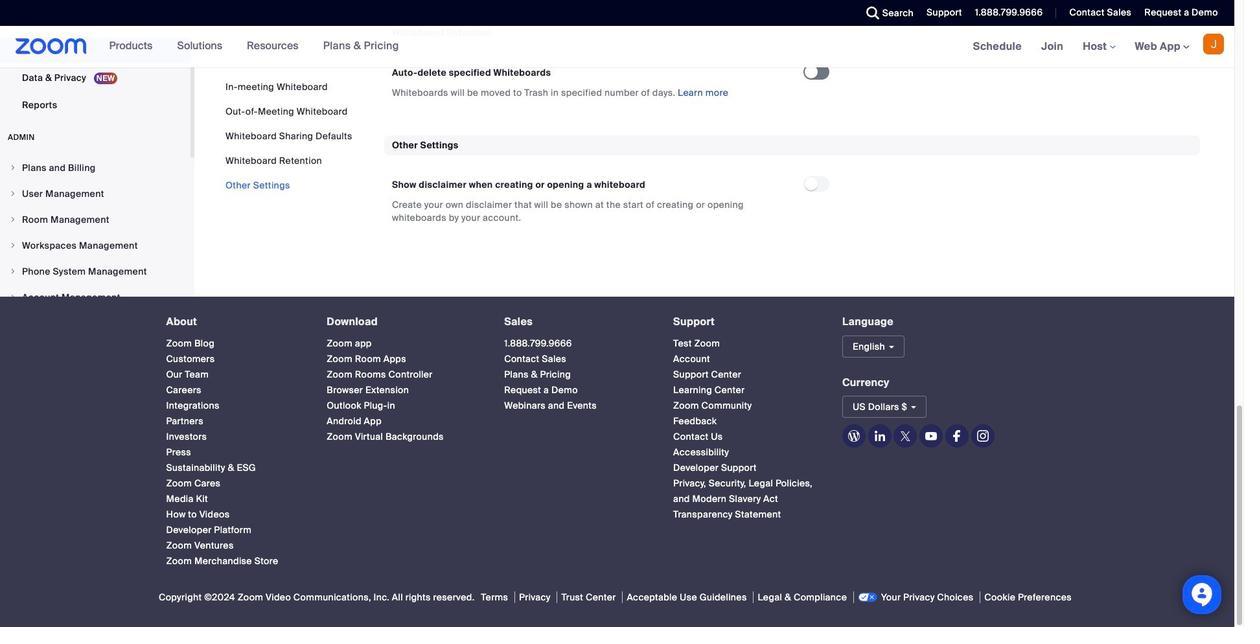 Task type: locate. For each thing, give the bounding box(es) containing it.
right image
[[9, 164, 17, 172], [9, 190, 17, 198], [9, 216, 17, 224], [9, 242, 17, 250], [9, 268, 17, 276], [9, 294, 17, 301]]

profile picture image
[[1204, 34, 1225, 54]]

admin menu menu
[[0, 156, 191, 337]]

2 right image from the top
[[9, 190, 17, 198]]

4 heading from the left
[[674, 316, 819, 328]]

2 menu item from the top
[[0, 182, 191, 206]]

heading
[[166, 316, 304, 328], [327, 316, 481, 328], [505, 316, 650, 328], [674, 316, 819, 328]]

1 menu item from the top
[[0, 156, 191, 180]]

3 heading from the left
[[505, 316, 650, 328]]

menu bar
[[226, 80, 353, 192]]

2 heading from the left
[[327, 316, 481, 328]]

5 right image from the top
[[9, 268, 17, 276]]

menu item
[[0, 156, 191, 180], [0, 182, 191, 206], [0, 207, 191, 232], [0, 233, 191, 258], [0, 259, 191, 284], [0, 285, 191, 310]]

4 menu item from the top
[[0, 233, 191, 258]]

1 heading from the left
[[166, 316, 304, 328]]

banner
[[0, 26, 1235, 68]]

5 menu item from the top
[[0, 259, 191, 284]]

personal menu menu
[[0, 0, 191, 119]]

3 menu item from the top
[[0, 207, 191, 232]]

product information navigation
[[100, 26, 409, 67]]

zoom logo image
[[16, 38, 87, 54]]



Task type: vqa. For each thing, say whether or not it's contained in the screenshot.
1st HEADING
yes



Task type: describe. For each thing, give the bounding box(es) containing it.
3 right image from the top
[[9, 216, 17, 224]]

1 right image from the top
[[9, 164, 17, 172]]

meetings navigation
[[964, 26, 1235, 68]]

4 right image from the top
[[9, 242, 17, 250]]

other settings element
[[384, 135, 1201, 240]]

whiteboard retention element
[[384, 23, 1201, 114]]

6 right image from the top
[[9, 294, 17, 301]]

6 menu item from the top
[[0, 285, 191, 310]]



